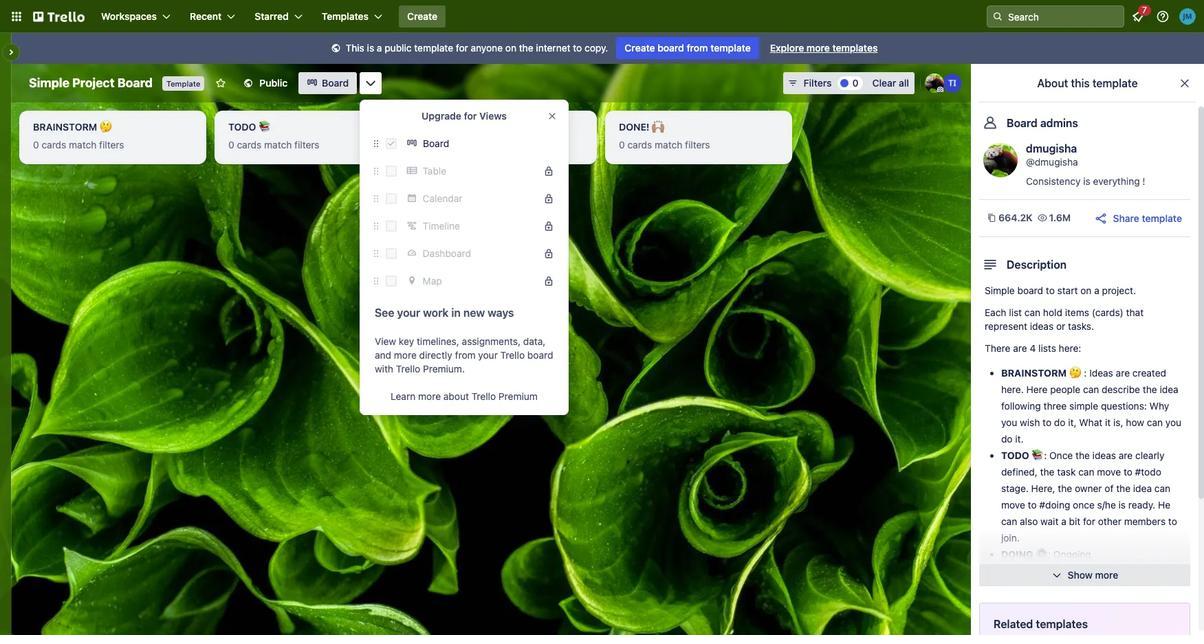 Task type: locate. For each thing, give the bounding box(es) containing it.
doing up table at top
[[424, 121, 455, 133]]

2 filters from the left
[[294, 139, 320, 151]]

2 horizontal spatial board
[[1017, 285, 1043, 296]]

1 horizontal spatial do
[[1054, 417, 1066, 428]]

0 horizontal spatial you
[[1001, 417, 1017, 428]]

board admins
[[1007, 117, 1078, 129]]

match inside doing ⚙️ 0 cards match filters
[[459, 139, 487, 151]]

jeremy miller (jeremymiller198) image
[[1179, 8, 1196, 25]]

is right s/he at the bottom right
[[1119, 499, 1126, 511]]

match down done! 🙌🏽 text field on the right top
[[655, 139, 682, 151]]

0 vertical spatial a
[[377, 42, 382, 54]]

for left anyone
[[456, 42, 468, 54]]

1 horizontal spatial ⚙️
[[1036, 549, 1048, 560]]

1 vertical spatial 🤔
[[1069, 367, 1082, 379]]

templates right related at the right of page
[[1036, 618, 1088, 631]]

filters inside done! 🙌🏽 0 cards match filters
[[685, 139, 710, 151]]

1 horizontal spatial todo
[[1001, 450, 1029, 461]]

1 horizontal spatial 📚
[[1032, 450, 1044, 461]]

0 horizontal spatial on
[[505, 42, 516, 54]]

filters inside 'todo 📚 0 cards match filters'
[[294, 139, 320, 151]]

0 horizontal spatial is
[[367, 42, 374, 54]]

0 horizontal spatial done!
[[619, 121, 650, 133]]

on right anyone
[[505, 42, 516, 54]]

template inside button
[[1142, 212, 1182, 224]]

cards inside done! 🙌🏽 0 cards match filters
[[628, 139, 652, 151]]

filters down "todo 📚" text box
[[294, 139, 320, 151]]

brainstorm for brainstorm 🤔 0 cards match filters
[[33, 121, 97, 133]]

or
[[1056, 320, 1065, 332]]

and
[[375, 349, 391, 361]]

0 vertical spatial dmugisha (dmugisha) image
[[925, 74, 944, 93]]

1 vertical spatial doing
[[1001, 549, 1033, 560]]

2 match from the left
[[264, 139, 292, 151]]

how
[[1126, 417, 1144, 428]]

trello
[[500, 349, 525, 361], [396, 363, 420, 375], [472, 391, 496, 402]]

📚 inside 'todo 📚 0 cards match filters'
[[259, 121, 271, 133]]

lists
[[1039, 342, 1056, 354]]

more for show
[[1095, 569, 1119, 581]]

starred button
[[246, 6, 311, 28]]

1 vertical spatial board link
[[402, 133, 560, 155]]

2 vertical spatial is
[[1119, 499, 1126, 511]]

2 vertical spatial are
[[1119, 450, 1133, 461]]

0 inside doing ⚙️ 0 cards match filters
[[424, 139, 430, 151]]

: inside : once the ideas are clearly defined, the task can move to #todo stage. here, the owner of the idea can move to #doing once s/he is ready. he can also wait a bit for other members to join.
[[1044, 450, 1047, 461]]

board down sm icon
[[322, 77, 349, 89]]

1 vertical spatial board
[[1017, 285, 1043, 296]]

simple inside text box
[[29, 76, 69, 90]]

1 you from the left
[[1001, 417, 1017, 428]]

each
[[985, 307, 1007, 318]]

template right share
[[1142, 212, 1182, 224]]

view
[[375, 336, 396, 347]]

TODO 📚 text field
[[220, 116, 396, 138]]

DOING ⚙️ text field
[[415, 116, 591, 138]]

⚙️ inside doing ⚙️ : ongoing done! 🙌🏽 : finished
[[1036, 549, 1048, 560]]

create inside button
[[407, 10, 438, 22]]

1 horizontal spatial templates
[[1036, 618, 1088, 631]]

simple up each
[[985, 285, 1015, 296]]

to down he
[[1168, 516, 1177, 527]]

1 vertical spatial done!
[[1001, 565, 1032, 577]]

0 vertical spatial 🙌🏽
[[652, 121, 664, 133]]

⚙️ inside doing ⚙️ 0 cards match filters
[[458, 121, 470, 133]]

cards for todo
[[237, 139, 262, 151]]

board link down views
[[402, 133, 560, 155]]

simple
[[1069, 400, 1098, 412]]

dmugisha (dmugisha) image right all
[[925, 74, 944, 93]]

2 cards from the left
[[237, 139, 262, 151]]

0 horizontal spatial 📚
[[259, 121, 271, 133]]

do left it,
[[1054, 417, 1066, 428]]

trello right about
[[472, 391, 496, 402]]

on
[[505, 42, 516, 54], [1081, 285, 1092, 296]]

simple for simple project board
[[29, 76, 69, 90]]

explore
[[770, 42, 804, 54]]

1 horizontal spatial done!
[[1001, 565, 1032, 577]]

0 horizontal spatial idea
[[1133, 483, 1152, 494]]

move
[[1097, 466, 1121, 478], [1001, 499, 1025, 511]]

7 notifications image
[[1130, 8, 1146, 25]]

on right start at the right of page
[[1081, 285, 1092, 296]]

simple left project at the top of the page
[[29, 76, 69, 90]]

2 vertical spatial trello
[[472, 391, 496, 402]]

for left views
[[464, 110, 477, 122]]

list
[[1009, 307, 1022, 318]]

see your work in new ways
[[375, 307, 514, 319]]

views
[[479, 110, 507, 122]]

0 vertical spatial todo
[[228, 121, 256, 133]]

1 vertical spatial ideas
[[1093, 450, 1116, 461]]

🤔 up people
[[1069, 367, 1082, 379]]

created
[[1133, 367, 1166, 379]]

: left ideas
[[1084, 367, 1087, 379]]

search image
[[992, 11, 1003, 22]]

template
[[166, 79, 200, 88]]

1 vertical spatial 🙌🏽
[[1035, 565, 1047, 577]]

doing inside doing ⚙️ : ongoing done! 🙌🏽 : finished
[[1001, 549, 1033, 560]]

template down create button
[[414, 42, 453, 54]]

1 horizontal spatial on
[[1081, 285, 1092, 296]]

to
[[573, 42, 582, 54], [1046, 285, 1055, 296], [1043, 417, 1052, 428], [1124, 466, 1133, 478], [1028, 499, 1037, 511], [1168, 516, 1177, 527]]

dmugisha link
[[1026, 142, 1077, 155]]

1 vertical spatial idea
[[1133, 483, 1152, 494]]

0 vertical spatial doing
[[424, 121, 455, 133]]

filters for todo 📚 0 cards match filters
[[294, 139, 320, 151]]

ideas inside each list can hold items (cards) that represent ideas or tasks.
[[1030, 320, 1054, 332]]

doing for doing ⚙️ : ongoing done! 🙌🏽 : finished
[[1001, 549, 1033, 560]]

0 vertical spatial done!
[[619, 121, 650, 133]]

explore more templates
[[770, 42, 878, 54]]

you up it.
[[1001, 417, 1017, 428]]

brainstorm inside 'brainstorm 🤔 0 cards match filters'
[[33, 121, 97, 133]]

the
[[519, 42, 533, 54], [1143, 384, 1157, 395], [1076, 450, 1090, 461], [1040, 466, 1055, 478], [1058, 483, 1072, 494], [1116, 483, 1131, 494]]

1 horizontal spatial 🤔
[[1069, 367, 1082, 379]]

2 vertical spatial a
[[1061, 516, 1067, 527]]

1 vertical spatial brainstorm
[[1001, 367, 1067, 379]]

can right list on the right of page
[[1025, 307, 1041, 318]]

board inside text box
[[117, 76, 153, 90]]

1 horizontal spatial create
[[625, 42, 655, 54]]

create for create board from template
[[625, 42, 655, 54]]

1 horizontal spatial brainstorm
[[1001, 367, 1067, 379]]

1 vertical spatial from
[[455, 349, 476, 361]]

simple for simple board to start on a project.
[[985, 285, 1015, 296]]

consistency
[[1026, 175, 1081, 187]]

show more
[[1068, 569, 1119, 581]]

task
[[1057, 466, 1076, 478]]

0 horizontal spatial create
[[407, 10, 438, 22]]

can
[[1025, 307, 1041, 318], [1083, 384, 1099, 395], [1147, 417, 1163, 428], [1078, 466, 1095, 478], [1155, 483, 1171, 494], [1001, 516, 1017, 527]]

people
[[1050, 384, 1081, 395]]

trello down assignments,
[[500, 349, 525, 361]]

1 vertical spatial ⚙️
[[1036, 549, 1048, 560]]

is right this
[[367, 42, 374, 54]]

3 match from the left
[[459, 139, 487, 151]]

timeline
[[423, 220, 460, 232]]

recent button
[[182, 6, 244, 28]]

0 vertical spatial brainstorm
[[33, 121, 97, 133]]

0 horizontal spatial brainstorm
[[33, 121, 97, 133]]

1 horizontal spatial ideas
[[1093, 450, 1116, 461]]

1 vertical spatial trello
[[396, 363, 420, 375]]

create right copy.
[[625, 42, 655, 54]]

🙌🏽
[[652, 121, 664, 133], [1035, 565, 1047, 577]]

1 horizontal spatial board
[[658, 42, 684, 54]]

1 vertical spatial templates
[[1036, 618, 1088, 631]]

0 vertical spatial simple
[[29, 76, 69, 90]]

brainstorm down simple project board text box
[[33, 121, 97, 133]]

cards down "todo 📚" text box
[[237, 139, 262, 151]]

you down why
[[1166, 417, 1182, 428]]

for right bit
[[1083, 516, 1096, 527]]

your right see
[[397, 307, 420, 319]]

more right explore
[[807, 42, 830, 54]]

1 horizontal spatial doing
[[1001, 549, 1033, 560]]

1 horizontal spatial move
[[1097, 466, 1121, 478]]

project
[[72, 76, 115, 90]]

your inside view key timelines, assignments, data, and more directly from your trello board with trello premium.
[[478, 349, 498, 361]]

1 filters from the left
[[99, 139, 124, 151]]

4 cards from the left
[[628, 139, 652, 151]]

0 horizontal spatial simple
[[29, 76, 69, 90]]

there
[[985, 342, 1011, 354]]

1 horizontal spatial is
[[1083, 175, 1091, 187]]

a left "project." at the right
[[1094, 285, 1100, 296]]

more right the learn
[[418, 391, 441, 402]]

from inside view key timelines, assignments, data, and more directly from your trello board with trello premium.
[[455, 349, 476, 361]]

timelines,
[[417, 336, 459, 347]]

new
[[463, 307, 485, 319]]

filters inside doing ⚙️ 0 cards match filters
[[490, 139, 515, 151]]

more right show
[[1095, 569, 1119, 581]]

board up table at top
[[423, 138, 449, 149]]

1 cards from the left
[[42, 139, 66, 151]]

0 horizontal spatial 🤔
[[100, 121, 112, 133]]

done!
[[619, 121, 650, 133], [1001, 565, 1032, 577]]

is,
[[1113, 417, 1123, 428]]

0 horizontal spatial from
[[455, 349, 476, 361]]

match inside 'brainstorm 🤔 0 cards match filters'
[[69, 139, 96, 151]]

: left the "once"
[[1044, 450, 1047, 461]]

once
[[1049, 450, 1073, 461]]

premium.
[[423, 363, 465, 375]]

0 vertical spatial for
[[456, 42, 468, 54]]

are
[[1013, 342, 1027, 354], [1116, 367, 1130, 379], [1119, 450, 1133, 461]]

are inside : once the ideas are clearly defined, the task can move to #todo stage. here, the owner of the idea can move to #doing once s/he is ready. he can also wait a bit for other members to join.
[[1119, 450, 1133, 461]]

⚙️ left views
[[458, 121, 470, 133]]

match down "todo 📚" text box
[[264, 139, 292, 151]]

board right project at the top of the page
[[117, 76, 153, 90]]

: left ongoing at the bottom of page
[[1048, 549, 1051, 560]]

key
[[399, 336, 414, 347]]

match down brainstorm 🤔 text box
[[69, 139, 96, 151]]

0 vertical spatial ⚙️
[[458, 121, 470, 133]]

join.
[[1001, 532, 1020, 544]]

a inside : once the ideas are clearly defined, the task can move to #todo stage. here, the owner of the idea can move to #doing once s/he is ready. he can also wait a bit for other members to join.
[[1061, 516, 1067, 527]]

1 vertical spatial for
[[464, 110, 477, 122]]

simple
[[29, 76, 69, 90], [985, 285, 1015, 296]]

view key timelines, assignments, data, and more directly from your trello board with trello premium.
[[375, 336, 553, 375]]

match inside 'todo 📚 0 cards match filters'
[[264, 139, 292, 151]]

in
[[451, 307, 461, 319]]

1 vertical spatial is
[[1083, 175, 1091, 187]]

3 cards from the left
[[432, 139, 457, 151]]

templates up the clear
[[832, 42, 878, 54]]

1 horizontal spatial you
[[1166, 417, 1182, 428]]

0 horizontal spatial ⚙️
[[458, 121, 470, 133]]

the inside : ideas are created here. here people can describe the idea following three simple questions: why you wish to do it, what it is, how can you do it.
[[1143, 384, 1157, 395]]

workspaces button
[[93, 6, 179, 28]]

a left the public on the left top
[[377, 42, 382, 54]]

about this template
[[1037, 77, 1138, 89]]

0 horizontal spatial board
[[527, 349, 553, 361]]

filters down doing ⚙️ text box
[[490, 139, 515, 151]]

0 horizontal spatial templates
[[832, 42, 878, 54]]

brainstorm 🤔 0 cards match filters
[[33, 121, 124, 151]]

trello right with
[[396, 363, 420, 375]]

idea up ready.
[[1133, 483, 1152, 494]]

filters down brainstorm 🤔 text box
[[99, 139, 124, 151]]

🤔 inside 'brainstorm 🤔 0 cards match filters'
[[100, 121, 112, 133]]

2 horizontal spatial is
[[1119, 499, 1126, 511]]

0 vertical spatial board
[[658, 42, 684, 54]]

the down created
[[1143, 384, 1157, 395]]

0
[[852, 77, 859, 89], [33, 139, 39, 151], [228, 139, 234, 151], [424, 139, 430, 151], [619, 139, 625, 151]]

board link down sm icon
[[299, 72, 357, 94]]

assignments,
[[462, 336, 521, 347]]

about
[[1037, 77, 1068, 89]]

more down key
[[394, 349, 417, 361]]

also
[[1020, 516, 1038, 527]]

public
[[385, 42, 412, 54]]

0 horizontal spatial your
[[397, 307, 420, 319]]

match down upgrade for views
[[459, 139, 487, 151]]

filters down done! 🙌🏽 text field on the right top
[[685, 139, 710, 151]]

2 vertical spatial board
[[527, 349, 553, 361]]

idea up why
[[1160, 384, 1179, 395]]

brainstorm up here
[[1001, 367, 1067, 379]]

do left it.
[[1001, 433, 1013, 445]]

0 vertical spatial ideas
[[1030, 320, 1054, 332]]

create button
[[399, 6, 446, 28]]

2 vertical spatial for
[[1083, 516, 1096, 527]]

star or unstar board image
[[216, 78, 227, 89]]

1 vertical spatial 📚
[[1032, 450, 1044, 461]]

0 horizontal spatial board link
[[299, 72, 357, 94]]

share template button
[[1094, 211, 1182, 226]]

dmugisha (dmugisha) image left @dmugisha
[[983, 143, 1018, 177]]

1 horizontal spatial board link
[[402, 133, 560, 155]]

more inside button
[[1095, 569, 1119, 581]]

0 horizontal spatial do
[[1001, 433, 1013, 445]]

are left 4
[[1013, 342, 1027, 354]]

you
[[1001, 417, 1017, 428], [1166, 417, 1182, 428]]

of
[[1105, 483, 1114, 494]]

0 inside 'todo 📚 0 cards match filters'
[[228, 139, 234, 151]]

📚 left the "once"
[[1032, 450, 1044, 461]]

are inside : ideas are created here. here people can describe the idea following three simple questions: why you wish to do it, what it is, how can you do it.
[[1116, 367, 1130, 379]]

#todo
[[1135, 466, 1161, 478]]

0 inside done! 🙌🏽 0 cards match filters
[[619, 139, 625, 151]]

0 vertical spatial create
[[407, 10, 438, 22]]

match inside done! 🙌🏽 0 cards match filters
[[655, 139, 682, 151]]

Board name text field
[[22, 72, 160, 94]]

todo up defined,
[[1001, 450, 1029, 461]]

is left everything
[[1083, 175, 1091, 187]]

#doing
[[1039, 499, 1070, 511]]

0 for brainstorm 🤔 0 cards match filters
[[33, 139, 39, 151]]

2 you from the left
[[1166, 417, 1182, 428]]

cards down brainstorm 🤔 text box
[[42, 139, 66, 151]]

0 horizontal spatial todo
[[228, 121, 256, 133]]

0 vertical spatial is
[[367, 42, 374, 54]]

cards inside 'todo 📚 0 cards match filters'
[[237, 139, 262, 151]]

filters for done! 🙌🏽 0 cards match filters
[[685, 139, 710, 151]]

todo down public button
[[228, 121, 256, 133]]

what
[[1079, 417, 1103, 428]]

create board from template link
[[616, 37, 759, 59]]

cards inside doing ⚙️ 0 cards match filters
[[432, 139, 457, 151]]

match for 🙌🏽
[[655, 139, 682, 151]]

todo for todo 📚
[[1001, 450, 1029, 461]]

are left clearly
[[1119, 450, 1133, 461]]

move up of
[[1097, 466, 1121, 478]]

ideas down "hold"
[[1030, 320, 1054, 332]]

1 horizontal spatial from
[[687, 42, 708, 54]]

3 filters from the left
[[490, 139, 515, 151]]

move down stage.
[[1001, 499, 1025, 511]]

create up the public on the left top
[[407, 10, 438, 22]]

done! 🙌🏽 0 cards match filters
[[619, 121, 710, 151]]

cards down done! 🙌🏽 text field on the right top
[[628, 139, 652, 151]]

wish
[[1020, 417, 1040, 428]]

📚
[[259, 121, 271, 133], [1032, 450, 1044, 461]]

⚙️ for cards
[[458, 121, 470, 133]]

filters inside 'brainstorm 🤔 0 cards match filters'
[[99, 139, 124, 151]]

cards inside 'brainstorm 🤔 0 cards match filters'
[[42, 139, 66, 151]]

to left start at the right of page
[[1046, 285, 1055, 296]]

dmugisha (dmugisha) image
[[925, 74, 944, 93], [983, 143, 1018, 177]]

1 vertical spatial on
[[1081, 285, 1092, 296]]

here
[[1026, 384, 1048, 395]]

calendar
[[423, 193, 463, 204]]

0 horizontal spatial ideas
[[1030, 320, 1054, 332]]

the right the "once"
[[1076, 450, 1090, 461]]

are up describe
[[1116, 367, 1130, 379]]

wait
[[1041, 516, 1059, 527]]

1 match from the left
[[69, 139, 96, 151]]

primary element
[[0, 0, 1204, 33]]

todo inside 'todo 📚 0 cards match filters'
[[228, 121, 256, 133]]

1 vertical spatial create
[[625, 42, 655, 54]]

0 vertical spatial 🤔
[[100, 121, 112, 133]]

4 match from the left
[[655, 139, 682, 151]]

⚙️ left ongoing at the bottom of page
[[1036, 549, 1048, 560]]

a left bit
[[1061, 516, 1067, 527]]

board for create
[[658, 42, 684, 54]]

1 horizontal spatial a
[[1061, 516, 1067, 527]]

1 horizontal spatial idea
[[1160, 384, 1179, 395]]

doing down join.
[[1001, 549, 1033, 560]]

1 vertical spatial dmugisha (dmugisha) image
[[983, 143, 1018, 177]]

0 horizontal spatial move
[[1001, 499, 1025, 511]]

ideas down 'it' on the bottom right of page
[[1093, 450, 1116, 461]]

1 vertical spatial are
[[1116, 367, 1130, 379]]

cards up table at top
[[432, 139, 457, 151]]

1 vertical spatial todo
[[1001, 450, 1029, 461]]

owner
[[1075, 483, 1102, 494]]

🤔 for brainstorm 🤔 0 cards match filters
[[100, 121, 112, 133]]

cards for brainstorm
[[42, 139, 66, 151]]

the right of
[[1116, 483, 1131, 494]]

to up also
[[1028, 499, 1037, 511]]

0 vertical spatial board link
[[299, 72, 357, 94]]

1 horizontal spatial 🙌🏽
[[1035, 565, 1047, 577]]

back to home image
[[33, 6, 85, 28]]

doing inside doing ⚙️ 0 cards match filters
[[424, 121, 455, 133]]

🤔 down project at the top of the page
[[100, 121, 112, 133]]

Search field
[[1003, 6, 1124, 27]]

cards
[[42, 139, 66, 151], [237, 139, 262, 151], [432, 139, 457, 151], [628, 139, 652, 151]]

4 filters from the left
[[685, 139, 710, 151]]

📚 down public button
[[259, 121, 271, 133]]

0 horizontal spatial a
[[377, 42, 382, 54]]

with
[[375, 363, 393, 375]]

1 horizontal spatial simple
[[985, 285, 1015, 296]]

0 vertical spatial are
[[1013, 342, 1027, 354]]

your down assignments,
[[478, 349, 498, 361]]

directly
[[419, 349, 452, 361]]

0 inside 'brainstorm 🤔 0 cards match filters'
[[33, 139, 39, 151]]

create
[[407, 10, 438, 22], [625, 42, 655, 54]]

DONE! 🙌🏽 text field
[[611, 116, 787, 138]]

to right wish
[[1043, 417, 1052, 428]]

customize views image
[[364, 76, 378, 90]]

simple project board
[[29, 76, 153, 90]]



Task type: vqa. For each thing, say whether or not it's contained in the screenshot.
MORE associated with Learn
yes



Task type: describe. For each thing, give the bounding box(es) containing it.
cards for doing
[[432, 139, 457, 151]]

0 vertical spatial on
[[505, 42, 516, 54]]

done! inside doing ⚙️ : ongoing done! 🙌🏽 : finished
[[1001, 565, 1032, 577]]

more for explore
[[807, 42, 830, 54]]

doing ⚙️ : ongoing done! 🙌🏽 : finished
[[1001, 549, 1091, 577]]

three
[[1044, 400, 1067, 412]]

related templates
[[994, 618, 1088, 631]]

BRAINSTORM 🤔 text field
[[25, 116, 201, 138]]

description
[[1007, 259, 1067, 271]]

data,
[[523, 336, 546, 347]]

filters
[[804, 77, 832, 89]]

0 for todo 📚 0 cards match filters
[[228, 139, 234, 151]]

start
[[1057, 285, 1078, 296]]

dashboard
[[423, 248, 471, 259]]

table
[[423, 165, 446, 177]]

🤔 for brainstorm 🤔
[[1069, 367, 1082, 379]]

learn more about trello premium link
[[391, 390, 538, 404]]

work
[[423, 307, 449, 319]]

is for consistency
[[1083, 175, 1091, 187]]

create for create
[[407, 10, 438, 22]]

todo for todo 📚 0 cards match filters
[[228, 121, 256, 133]]

describe
[[1102, 384, 1140, 395]]

represent
[[985, 320, 1027, 332]]

following
[[1001, 400, 1041, 412]]

@dmugisha
[[1026, 156, 1078, 168]]

filters for brainstorm 🤔 0 cards match filters
[[99, 139, 124, 151]]

the down task
[[1058, 483, 1072, 494]]

match for 📚
[[264, 139, 292, 151]]

match for ⚙️
[[459, 139, 487, 151]]

open information menu image
[[1156, 10, 1170, 23]]

board for simple
[[1017, 285, 1043, 296]]

1.6m
[[1049, 212, 1071, 224]]

!
[[1143, 175, 1146, 187]]

1 horizontal spatial trello
[[472, 391, 496, 402]]

close popover image
[[547, 111, 558, 122]]

to left copy.
[[573, 42, 582, 54]]

templates
[[322, 10, 369, 22]]

s/he
[[1097, 499, 1116, 511]]

upgrade for views
[[422, 110, 507, 122]]

is for this
[[367, 42, 374, 54]]

can down why
[[1147, 417, 1163, 428]]

copy.
[[585, 42, 608, 54]]

template right the this
[[1093, 77, 1138, 89]]

the up here,
[[1040, 466, 1055, 478]]

1 vertical spatial move
[[1001, 499, 1025, 511]]

items
[[1065, 307, 1089, 318]]

: ideas are created here. here people can describe the idea following three simple questions: why you wish to do it, what it is, how can you do it.
[[1001, 367, 1182, 445]]

brainstorm for brainstorm 🤔
[[1001, 367, 1067, 379]]

learn
[[391, 391, 416, 402]]

clearly
[[1135, 450, 1165, 461]]

consistency is everything !
[[1026, 175, 1146, 187]]

he
[[1158, 499, 1171, 511]]

for inside : once the ideas are clearly defined, the task can move to #todo stage. here, the owner of the idea can move to #doing once s/he is ready. he can also wait a bit for other members to join.
[[1083, 516, 1096, 527]]

ongoing
[[1053, 549, 1091, 560]]

this member is an admin of this board. image
[[937, 87, 944, 93]]

brainstorm 🤔
[[1001, 367, 1082, 379]]

here:
[[1059, 342, 1081, 354]]

: inside : ideas are created here. here people can describe the idea following three simple questions: why you wish to do it, what it is, how can you do it.
[[1084, 367, 1087, 379]]

2 horizontal spatial a
[[1094, 285, 1100, 296]]

2 horizontal spatial trello
[[500, 349, 525, 361]]

1 horizontal spatial dmugisha (dmugisha) image
[[983, 143, 1018, 177]]

📚 for todo 📚
[[1032, 450, 1044, 461]]

🙌🏽 inside doing ⚙️ : ongoing done! 🙌🏽 : finished
[[1035, 565, 1047, 577]]

all
[[899, 77, 909, 89]]

about
[[443, 391, 469, 402]]

trello inspiration (inspiringtaco) image
[[943, 74, 962, 93]]

done! inside done! 🙌🏽 0 cards match filters
[[619, 121, 650, 133]]

filters for doing ⚙️ 0 cards match filters
[[490, 139, 515, 151]]

📚 for todo 📚 0 cards match filters
[[259, 121, 271, 133]]

sm image
[[329, 42, 343, 56]]

show more button
[[979, 565, 1190, 587]]

project.
[[1102, 285, 1136, 296]]

board inside view key timelines, assignments, data, and more directly from your trello board with trello premium.
[[527, 349, 553, 361]]

starred
[[255, 10, 289, 22]]

clear all
[[872, 77, 909, 89]]

each list can hold items (cards) that represent ideas or tasks.
[[985, 307, 1144, 332]]

explore more templates link
[[762, 37, 886, 59]]

premium
[[499, 391, 538, 402]]

it,
[[1068, 417, 1077, 428]]

this
[[1071, 77, 1090, 89]]

can up he
[[1155, 483, 1171, 494]]

this is a public template for anyone on the internet to copy.
[[346, 42, 608, 54]]

can up simple
[[1083, 384, 1099, 395]]

workspaces
[[101, 10, 157, 22]]

everything
[[1093, 175, 1140, 187]]

0 horizontal spatial trello
[[396, 363, 420, 375]]

0 vertical spatial move
[[1097, 466, 1121, 478]]

doing for doing ⚙️ 0 cards match filters
[[424, 121, 455, 133]]

0 vertical spatial your
[[397, 307, 420, 319]]

0 vertical spatial templates
[[832, 42, 878, 54]]

is inside : once the ideas are clearly defined, the task can move to #todo stage. here, the owner of the idea can move to #doing once s/he is ready. he can also wait a bit for other members to join.
[[1119, 499, 1126, 511]]

clear
[[872, 77, 896, 89]]

can up owner
[[1078, 466, 1095, 478]]

0 vertical spatial do
[[1054, 417, 1066, 428]]

: left "finished"
[[1047, 565, 1050, 577]]

can up join.
[[1001, 516, 1017, 527]]

this
[[346, 42, 364, 54]]

that
[[1126, 307, 1144, 318]]

anyone
[[471, 42, 503, 54]]

to left #todo at the right bottom of page
[[1124, 466, 1133, 478]]

once
[[1073, 499, 1095, 511]]

idea inside : once the ideas are clearly defined, the task can move to #todo stage. here, the owner of the idea can move to #doing once s/he is ready. he can also wait a bit for other members to join.
[[1133, 483, 1152, 494]]

it
[[1105, 417, 1111, 428]]

map
[[423, 275, 442, 287]]

share template
[[1113, 212, 1182, 224]]

here,
[[1031, 483, 1055, 494]]

other
[[1098, 516, 1122, 527]]

show
[[1068, 569, 1093, 581]]

to inside : ideas are created here. here people can describe the idea following three simple questions: why you wish to do it, what it is, how can you do it.
[[1043, 417, 1052, 428]]

more inside view key timelines, assignments, data, and more directly from your trello board with trello premium.
[[394, 349, 417, 361]]

the left internet
[[519, 42, 533, 54]]

there are 4 lists here:
[[985, 342, 1081, 354]]

recent
[[190, 10, 222, 22]]

tasks.
[[1068, 320, 1094, 332]]

664.2k
[[999, 212, 1033, 224]]

⚙️ for ongoing
[[1036, 549, 1048, 560]]

from inside create board from template link
[[687, 42, 708, 54]]

dmugisha @dmugisha
[[1026, 142, 1078, 168]]

0 for doing ⚙️ 0 cards match filters
[[424, 139, 430, 151]]

match for 🤔
[[69, 139, 96, 151]]

ready.
[[1128, 499, 1155, 511]]

🙌🏽 inside done! 🙌🏽 0 cards match filters
[[652, 121, 664, 133]]

public
[[260, 77, 288, 89]]

stage.
[[1001, 483, 1029, 494]]

todo 📚 0 cards match filters
[[228, 121, 320, 151]]

board left admins
[[1007, 117, 1038, 129]]

0 for done! 🙌🏽 0 cards match filters
[[619, 139, 625, 151]]

cards for done!
[[628, 139, 652, 151]]

more for learn
[[418, 391, 441, 402]]

ideas
[[1089, 367, 1113, 379]]

internet
[[536, 42, 571, 54]]

todo 📚
[[1001, 450, 1044, 461]]

finished
[[1052, 565, 1090, 577]]

learn more about trello premium
[[391, 391, 538, 402]]

idea inside : ideas are created here. here people can describe the idea following three simple questions: why you wish to do it, what it is, how can you do it.
[[1160, 384, 1179, 395]]

can inside each list can hold items (cards) that represent ideas or tasks.
[[1025, 307, 1041, 318]]

template left explore
[[711, 42, 751, 54]]

ideas inside : once the ideas are clearly defined, the task can move to #todo stage. here, the owner of the idea can move to #doing once s/he is ready. he can also wait a bit for other members to join.
[[1093, 450, 1116, 461]]

it.
[[1015, 433, 1024, 445]]



